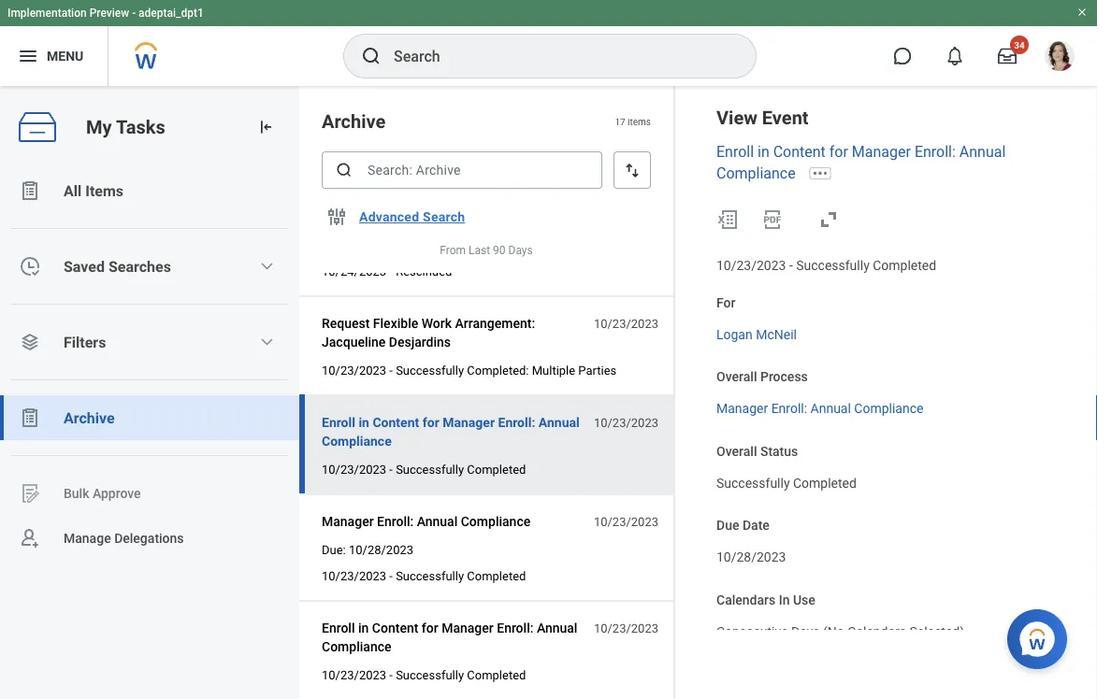 Task type: describe. For each thing, give the bounding box(es) containing it.
view printable version (pdf) image
[[762, 208, 784, 231]]

due date element
[[717, 539, 786, 567]]

delegations
[[114, 531, 184, 547]]

for
[[717, 295, 736, 311]]

list containing all items
[[0, 168, 299, 561]]

Search: Archive text field
[[322, 152, 603, 189]]

34 button
[[987, 36, 1029, 77]]

advanced search button
[[352, 198, 473, 236]]

manager inside button
[[322, 514, 374, 530]]

bulk approve
[[64, 486, 141, 502]]

due date
[[717, 518, 770, 534]]

2 vertical spatial in
[[358, 621, 369, 636]]

search
[[423, 209, 465, 225]]

calendars in use
[[717, 593, 816, 608]]

archive inside item list element
[[322, 110, 386, 132]]

1 horizontal spatial calendars
[[848, 624, 907, 640]]

completed inside overall status element
[[793, 476, 857, 491]]

1 enroll in content for manager enroll: annual compliance button from the top
[[322, 412, 584, 453]]

profile logan mcneil image
[[1045, 41, 1075, 75]]

2 vertical spatial content
[[372, 621, 419, 636]]

2 vertical spatial enroll in content for manager enroll: annual compliance
[[322, 621, 578, 655]]

desjardins
[[389, 335, 451, 350]]

request flexible work arrangement: jacqueline desjardins
[[322, 316, 535, 350]]

17
[[615, 116, 626, 127]]

90
[[493, 244, 506, 257]]

in
[[779, 593, 790, 608]]

inbox large image
[[998, 47, 1017, 65]]

implementation
[[7, 7, 87, 20]]

1 vertical spatial enroll in content for manager enroll: annual compliance
[[322, 415, 580, 449]]

manager enroll: annual compliance link
[[717, 398, 924, 417]]

1 horizontal spatial 10/28/2023
[[717, 550, 786, 565]]

clipboard image
[[19, 180, 41, 202]]

days inside item list element
[[509, 244, 533, 257]]

preview
[[90, 7, 129, 20]]

searches
[[108, 258, 171, 276]]

item list element
[[299, 86, 676, 700]]

saved searches button
[[0, 244, 299, 289]]

fullscreen image
[[818, 208, 840, 231]]

34
[[1015, 39, 1025, 51]]

(no
[[823, 624, 845, 640]]

0 vertical spatial content
[[774, 143, 826, 161]]

0 horizontal spatial calendars
[[717, 593, 776, 608]]

completed:
[[467, 364, 529, 378]]

view event
[[717, 107, 809, 129]]

multiple
[[532, 364, 576, 378]]

overall for overall status
[[717, 444, 757, 460]]

1 vertical spatial enroll
[[322, 415, 355, 430]]

rescinded
[[396, 264, 452, 278]]

10/24/2023 - rescinded
[[322, 264, 452, 278]]

bulk approve link
[[0, 472, 299, 517]]

manage
[[64, 531, 111, 547]]

enroll inside enroll in content for manager enroll: annual compliance link
[[717, 143, 754, 161]]

logan mcneil
[[717, 327, 797, 342]]

items
[[628, 116, 651, 127]]

rename image
[[19, 483, 41, 505]]

bulk
[[64, 486, 89, 502]]

use
[[793, 593, 816, 608]]

logan mcneil link
[[717, 323, 797, 342]]

filters button
[[0, 320, 299, 365]]

chevron down image
[[259, 259, 274, 274]]

from
[[440, 244, 466, 257]]

filters
[[64, 334, 106, 351]]

manager enroll: annual compliance inside button
[[322, 514, 531, 530]]

1 vertical spatial in
[[359, 415, 370, 430]]

manage delegations link
[[0, 517, 299, 561]]

implementation preview -   adeptai_dpt1
[[7, 7, 204, 20]]

from last 90 days
[[440, 244, 533, 257]]

overall process
[[717, 370, 808, 385]]



Task type: vqa. For each thing, say whether or not it's contained in the screenshot.
Transformation Import image
yes



Task type: locate. For each thing, give the bounding box(es) containing it.
export to excel image
[[717, 208, 739, 231]]

enroll down view
[[717, 143, 754, 161]]

notifications large image
[[946, 47, 965, 65]]

enroll down jacqueline
[[322, 415, 355, 430]]

status
[[761, 444, 798, 460]]

in
[[758, 143, 770, 161], [359, 415, 370, 430], [358, 621, 369, 636]]

advanced
[[359, 209, 419, 225]]

0 vertical spatial manager enroll: annual compliance
[[717, 401, 924, 417]]

adeptai_dpt1
[[139, 7, 204, 20]]

perspective image
[[19, 331, 41, 354]]

completed
[[873, 258, 937, 274], [467, 463, 526, 477], [793, 476, 857, 491], [467, 569, 526, 583], [467, 669, 526, 683]]

0 vertical spatial in
[[758, 143, 770, 161]]

10/28/2023
[[349, 543, 414, 557], [717, 550, 786, 565]]

0 vertical spatial days
[[509, 244, 533, 257]]

annual inside button
[[417, 514, 458, 530]]

sort image
[[623, 161, 642, 180]]

10/23/2023 - successfully completed: multiple parties
[[322, 364, 617, 378]]

successfully inside overall status element
[[717, 476, 790, 491]]

10/23/2023 - successfully completed
[[717, 258, 937, 274], [322, 463, 526, 477], [322, 569, 526, 583], [322, 669, 526, 683]]

overall down logan
[[717, 370, 757, 385]]

-
[[132, 7, 136, 20], [790, 258, 793, 274], [390, 264, 393, 278], [390, 364, 393, 378], [390, 463, 393, 477], [390, 569, 393, 583], [390, 669, 393, 683]]

all items
[[64, 182, 124, 200]]

work
[[422, 316, 452, 331]]

parties
[[579, 364, 617, 378]]

manager
[[852, 143, 911, 161], [717, 401, 768, 417], [443, 415, 495, 430], [322, 514, 374, 530], [442, 621, 494, 636]]

days
[[509, 244, 533, 257], [792, 624, 820, 640]]

enroll in content for manager enroll: annual compliance
[[717, 143, 1006, 182], [322, 415, 580, 449], [322, 621, 578, 655]]

last
[[469, 244, 490, 257]]

calendars in use element
[[717, 613, 965, 641]]

10/28/2023 right due:
[[349, 543, 414, 557]]

10/24/2023
[[322, 264, 387, 278]]

- inside menu banner
[[132, 7, 136, 20]]

saved searches
[[64, 258, 171, 276]]

annual
[[960, 143, 1006, 161], [811, 401, 851, 417], [539, 415, 580, 430], [417, 514, 458, 530], [537, 621, 578, 636]]

overall status
[[717, 444, 798, 460]]

calendars up consecutive
[[717, 593, 776, 608]]

clock check image
[[19, 255, 41, 278]]

saved
[[64, 258, 105, 276]]

advanced search
[[359, 209, 465, 225]]

mcneil
[[756, 327, 797, 342]]

enroll: inside button
[[377, 514, 414, 530]]

manager inside enroll in content for manager enroll: annual compliance link
[[852, 143, 911, 161]]

overall status element
[[717, 464, 857, 492]]

event
[[762, 107, 809, 129]]

manager enroll: annual compliance button
[[322, 511, 538, 533]]

1 vertical spatial manager enroll: annual compliance
[[322, 514, 531, 530]]

0 vertical spatial enroll
[[717, 143, 754, 161]]

1 vertical spatial calendars
[[848, 624, 907, 640]]

1 horizontal spatial archive
[[322, 110, 386, 132]]

compliance inside button
[[461, 514, 531, 530]]

for
[[830, 143, 849, 161], [423, 415, 440, 430], [422, 621, 439, 636]]

enroll:
[[915, 143, 956, 161], [772, 401, 808, 417], [498, 415, 536, 430], [377, 514, 414, 530], [497, 621, 534, 636]]

manager enroll: annual compliance down the process
[[717, 401, 924, 417]]

1 horizontal spatial days
[[792, 624, 820, 640]]

enroll down due:
[[322, 621, 355, 636]]

0 vertical spatial enroll in content for manager enroll: annual compliance button
[[322, 412, 584, 453]]

manage delegations
[[64, 531, 184, 547]]

1 vertical spatial content
[[373, 415, 419, 430]]

request flexible work arrangement: jacqueline desjardins button
[[322, 313, 584, 354]]

content
[[774, 143, 826, 161], [373, 415, 419, 430], [372, 621, 419, 636]]

arrangement:
[[455, 316, 535, 331]]

days left the (no
[[792, 624, 820, 640]]

1 overall from the top
[[717, 370, 757, 385]]

0 horizontal spatial manager enroll: annual compliance
[[322, 514, 531, 530]]

overall left status
[[717, 444, 757, 460]]

consecutive days (no calendars selected)
[[717, 624, 965, 640]]

0 horizontal spatial days
[[509, 244, 533, 257]]

archive right clipboard icon
[[64, 409, 115, 427]]

in down jacqueline
[[359, 415, 370, 430]]

0 vertical spatial for
[[830, 143, 849, 161]]

jacqueline
[[322, 335, 386, 350]]

transformation import image
[[256, 118, 275, 137]]

in down due: 10/28/2023
[[358, 621, 369, 636]]

my
[[86, 116, 112, 138]]

in down view event
[[758, 143, 770, 161]]

all items button
[[0, 168, 299, 213]]

search image
[[360, 45, 383, 67]]

enroll in content for manager enroll: annual compliance button
[[322, 412, 584, 453], [322, 618, 584, 659]]

2 overall from the top
[[717, 444, 757, 460]]

calendars right the (no
[[848, 624, 907, 640]]

1 vertical spatial overall
[[717, 444, 757, 460]]

due:
[[322, 543, 346, 557]]

content down due: 10/28/2023
[[372, 621, 419, 636]]

calendars
[[717, 593, 776, 608], [848, 624, 907, 640]]

approve
[[93, 486, 141, 502]]

tasks
[[116, 116, 165, 138]]

successfully completed
[[717, 476, 857, 491]]

due: 10/28/2023
[[322, 543, 414, 557]]

17 items
[[615, 116, 651, 127]]

close environment banner image
[[1077, 7, 1088, 18]]

days inside 'calendars in use' element
[[792, 624, 820, 640]]

process
[[761, 370, 808, 385]]

days right 90
[[509, 244, 533, 257]]

archive inside 'button'
[[64, 409, 115, 427]]

10/23/2023
[[717, 258, 786, 274], [594, 317, 659, 331], [322, 364, 387, 378], [594, 416, 659, 430], [322, 463, 387, 477], [594, 515, 659, 529], [322, 569, 387, 583], [594, 622, 659, 636], [322, 669, 387, 683]]

compliance
[[717, 165, 796, 182], [855, 401, 924, 417], [322, 434, 392, 449], [461, 514, 531, 530], [322, 640, 392, 655]]

due
[[717, 518, 740, 534]]

menu
[[47, 48, 84, 64]]

enroll in content for manager enroll: annual compliance link
[[717, 143, 1006, 182]]

items
[[85, 182, 124, 200]]

Search Workday  search field
[[394, 36, 718, 77]]

0 horizontal spatial archive
[[64, 409, 115, 427]]

all
[[64, 182, 82, 200]]

content down desjardins
[[373, 415, 419, 430]]

view
[[717, 107, 758, 129]]

0 vertical spatial calendars
[[717, 593, 776, 608]]

logan
[[717, 327, 753, 342]]

selected)
[[910, 624, 965, 640]]

10/28/2023 inside item list element
[[349, 543, 414, 557]]

list
[[0, 168, 299, 561]]

consecutive
[[717, 624, 788, 640]]

1 horizontal spatial manager enroll: annual compliance
[[717, 401, 924, 417]]

archive up search image
[[322, 110, 386, 132]]

manager enroll: annual compliance
[[717, 401, 924, 417], [322, 514, 531, 530]]

1 vertical spatial for
[[423, 415, 440, 430]]

manager enroll: annual compliance up due: 10/28/2023
[[322, 514, 531, 530]]

user plus image
[[19, 528, 41, 550]]

enroll
[[717, 143, 754, 161], [322, 415, 355, 430], [322, 621, 355, 636]]

menu button
[[0, 26, 108, 86]]

1 vertical spatial enroll in content for manager enroll: annual compliance button
[[322, 618, 584, 659]]

chevron down image
[[259, 335, 274, 350]]

2 vertical spatial for
[[422, 621, 439, 636]]

1 vertical spatial archive
[[64, 409, 115, 427]]

flexible
[[373, 316, 418, 331]]

request
[[322, 316, 370, 331]]

configure image
[[326, 206, 348, 228]]

date
[[743, 518, 770, 534]]

clipboard image
[[19, 407, 41, 429]]

0 vertical spatial overall
[[717, 370, 757, 385]]

0 vertical spatial enroll in content for manager enroll: annual compliance
[[717, 143, 1006, 182]]

my tasks
[[86, 116, 165, 138]]

archive button
[[0, 396, 299, 441]]

archive
[[322, 110, 386, 132], [64, 409, 115, 427]]

overall
[[717, 370, 757, 385], [717, 444, 757, 460]]

my tasks element
[[0, 86, 299, 700]]

2 enroll in content for manager enroll: annual compliance button from the top
[[322, 618, 584, 659]]

10/28/2023 down 'date'
[[717, 550, 786, 565]]

0 vertical spatial archive
[[322, 110, 386, 132]]

overall for overall process
[[717, 370, 757, 385]]

0 horizontal spatial 10/28/2023
[[349, 543, 414, 557]]

1 vertical spatial days
[[792, 624, 820, 640]]

justify image
[[17, 45, 39, 67]]

content down 'event' at the right top
[[774, 143, 826, 161]]

search image
[[335, 161, 354, 180]]

menu banner
[[0, 0, 1098, 86]]

2 vertical spatial enroll
[[322, 621, 355, 636]]



